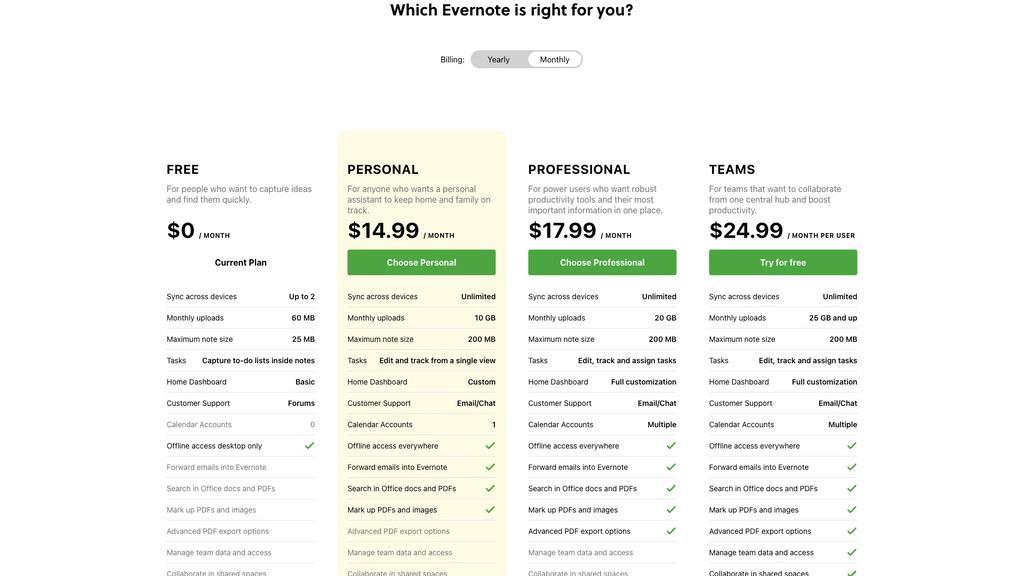 Task type: locate. For each thing, give the bounding box(es) containing it.
1 offline access everywhere from the left
[[348, 441, 439, 450]]

customer support
[[167, 399, 230, 407], [348, 399, 411, 407], [529, 399, 592, 407], [710, 399, 773, 407]]

1 horizontal spatial edit,
[[759, 356, 776, 365]]

who up them
[[210, 184, 227, 194]]

pdf
[[203, 527, 217, 536], [384, 527, 398, 536], [565, 527, 579, 536], [746, 527, 760, 536]]

try for free
[[761, 258, 807, 268]]

emails
[[197, 463, 219, 472], [378, 463, 400, 472], [559, 463, 581, 472], [740, 463, 762, 472]]

3 into from the left
[[583, 463, 596, 472]]

dashboard for 25 gb and up
[[732, 377, 770, 386]]

3 offline access everywhere from the left
[[710, 441, 801, 450]]

10
[[475, 313, 484, 322]]

devices down choose professional
[[572, 292, 599, 301]]

forums
[[288, 399, 315, 408]]

data
[[216, 548, 231, 557], [396, 548, 412, 557], [577, 548, 593, 557], [758, 548, 774, 557]]

month inside $24.99 / month per user
[[793, 232, 819, 239]]

uploads for 60 mb
[[197, 313, 224, 322]]

a right wants
[[436, 184, 441, 194]]

0 horizontal spatial edit, track and assign tasks
[[578, 356, 677, 365]]

0 horizontal spatial offline access everywhere
[[348, 441, 439, 450]]

1 horizontal spatial full
[[792, 377, 805, 386]]

a for personal
[[436, 184, 441, 194]]

want inside for teams that want to collaborate from one central hub and boost productivity.
[[768, 184, 787, 194]]

200 mb down 20 gb
[[649, 335, 677, 344]]

up for 25 gb and up
[[729, 505, 738, 514]]

2 edit, from the left
[[759, 356, 776, 365]]

month up professional
[[606, 232, 632, 239]]

1 horizontal spatial who
[[393, 184, 409, 194]]

user
[[837, 232, 856, 239]]

4 docs from the left
[[767, 484, 783, 493]]

/ inside $17.99 / month
[[601, 232, 604, 239]]

2 images from the left
[[413, 505, 437, 514]]

1 full from the left
[[612, 377, 624, 386]]

emails for 20 gb
[[559, 463, 581, 472]]

1 horizontal spatial offline access everywhere
[[529, 441, 620, 450]]

note for 10 gb
[[383, 335, 398, 343]]

2 for from the left
[[348, 184, 360, 194]]

export for 20
[[581, 527, 603, 536]]

4 sync from the left
[[710, 292, 727, 301]]

evernote for 10 gb
[[417, 463, 448, 472]]

search
[[167, 484, 191, 493], [348, 484, 372, 493], [529, 484, 553, 493], [710, 484, 734, 493]]

want inside for people who want to capture ideas and find them quickly.
[[229, 184, 247, 194]]

1 offline from the left
[[167, 441, 190, 450]]

0 horizontal spatial gb
[[486, 313, 496, 322]]

3 options from the left
[[605, 527, 631, 536]]

search in office docs and pdfs
[[167, 484, 276, 493], [348, 484, 456, 493], [529, 484, 637, 493], [710, 484, 818, 493]]

everywhere for 25 gb and up
[[761, 441, 801, 450]]

2 customer from the left
[[348, 399, 381, 407]]

1 horizontal spatial email/chat
[[638, 399, 677, 408]]

tasks down 20 gb
[[658, 356, 677, 365]]

/ for $17.99
[[601, 232, 604, 239]]

0 horizontal spatial email/chat
[[457, 399, 496, 408]]

monthly uploads for 60 mb
[[167, 313, 224, 322]]

2 maximum from the left
[[348, 335, 381, 343]]

sync across devices for 25
[[710, 292, 780, 301]]

month inside $0 / month
[[204, 232, 230, 239]]

forward
[[167, 463, 195, 472], [348, 463, 376, 472], [529, 463, 557, 472], [710, 463, 738, 472]]

into for 25 gb and up
[[764, 463, 777, 472]]

1 horizontal spatial 200 mb
[[649, 335, 677, 344]]

mb down 20 gb
[[665, 335, 677, 344]]

calendar accounts for 20 gb
[[529, 420, 594, 429]]

200 mb
[[468, 335, 496, 344], [649, 335, 677, 344], [830, 335, 858, 344]]

maximum
[[167, 335, 200, 343], [348, 335, 381, 343], [529, 335, 562, 343], [710, 335, 743, 343]]

0 horizontal spatial track
[[411, 356, 429, 365]]

2 track from the left
[[597, 356, 615, 365]]

sync across devices down "choose personal"
[[348, 292, 418, 301]]

month up personal
[[428, 232, 455, 239]]

1 horizontal spatial everywhere
[[580, 441, 620, 450]]

calendar
[[167, 420, 198, 429], [348, 420, 379, 429], [529, 420, 560, 429], [710, 420, 740, 429]]

1 horizontal spatial unlimited
[[643, 292, 677, 301]]

200 mb down "25 gb and up" at the bottom right of the page
[[830, 335, 858, 344]]

month up current
[[204, 232, 230, 239]]

3 data from the left
[[577, 548, 593, 557]]

unlimited
[[462, 292, 496, 301], [643, 292, 677, 301], [823, 292, 858, 301]]

full for 25 gb and up
[[792, 377, 805, 386]]

dashboard for 20 gb
[[551, 377, 589, 386]]

0 vertical spatial 25
[[810, 313, 819, 322]]

1 across from the left
[[186, 292, 209, 301]]

4 customer support from the left
[[710, 399, 773, 407]]

0 horizontal spatial assign
[[633, 356, 656, 365]]

up for 10 gb
[[367, 505, 376, 514]]

for up productivity
[[529, 184, 541, 194]]

0 horizontal spatial multiple
[[648, 420, 677, 429]]

assign down "25 gb and up" at the bottom right of the page
[[813, 356, 837, 365]]

advanced for 20
[[529, 527, 563, 536]]

in inside for power users who want robust productivity tools and their most important information in one place.
[[615, 205, 621, 215]]

0 horizontal spatial one
[[624, 205, 638, 215]]

/ inside $0 / month
[[199, 232, 202, 239]]

who inside the for anyone who wants a personal assistant to keep home and family on track.
[[393, 184, 409, 194]]

mb down "25 gb and up" at the bottom right of the page
[[846, 335, 858, 344]]

0 vertical spatial from
[[710, 195, 728, 205]]

200 for 20
[[649, 335, 664, 344]]

forward emails into evernote for 10 gb
[[348, 463, 448, 472]]

4 manage team data and access from the left
[[710, 548, 814, 557]]

2 horizontal spatial who
[[593, 184, 609, 194]]

pdf for 10 gb
[[384, 527, 398, 536]]

1 horizontal spatial want
[[611, 184, 630, 194]]

for
[[167, 184, 179, 194], [348, 184, 360, 194], [529, 184, 541, 194], [710, 184, 722, 194]]

1 edit, from the left
[[578, 356, 595, 365]]

3 forward from the left
[[529, 463, 557, 472]]

most
[[635, 195, 654, 205]]

and
[[167, 195, 181, 205], [439, 195, 454, 205], [598, 195, 613, 205], [792, 195, 807, 205], [833, 313, 847, 322], [396, 356, 409, 365], [617, 356, 631, 365], [798, 356, 812, 365], [243, 484, 255, 493], [424, 484, 436, 493], [605, 484, 617, 493], [785, 484, 798, 493], [217, 505, 230, 514], [398, 505, 411, 514], [579, 505, 592, 514], [760, 505, 773, 514], [233, 548, 246, 557], [414, 548, 427, 557], [595, 548, 607, 557], [776, 548, 788, 557]]

home for 10
[[348, 377, 368, 386]]

support for 60 mb
[[202, 399, 230, 407]]

2 horizontal spatial 200
[[830, 335, 844, 344]]

note for 25 gb and up
[[745, 335, 760, 343]]

from up productivity.
[[710, 195, 728, 205]]

gb for 25
[[821, 313, 832, 322]]

1 manage from the left
[[167, 548, 194, 557]]

month inside $14.99 / month
[[428, 232, 455, 239]]

and inside for teams that want to collaborate from one central hub and boost productivity.
[[792, 195, 807, 205]]

2 edit, track and assign tasks from the left
[[759, 356, 858, 365]]

3 uploads from the left
[[558, 313, 586, 322]]

want up their
[[611, 184, 630, 194]]

3 gb from the left
[[821, 313, 832, 322]]

home
[[167, 377, 187, 386], [348, 377, 368, 386], [529, 377, 549, 386], [710, 377, 730, 386]]

2 mark from the left
[[348, 505, 365, 514]]

personal
[[421, 258, 457, 268]]

docs
[[224, 484, 241, 493], [405, 484, 422, 493], [586, 484, 603, 493], [767, 484, 783, 493]]

0 horizontal spatial tasks
[[658, 356, 677, 365]]

productivity
[[529, 195, 575, 205]]

1 tasks from the left
[[167, 356, 186, 365]]

manage team data and access
[[167, 548, 272, 557], [348, 548, 453, 557], [529, 548, 634, 557], [710, 548, 814, 557]]

per
[[821, 232, 835, 239]]

unlimited for 20 gb
[[643, 292, 677, 301]]

mark for 25
[[710, 505, 727, 514]]

1 horizontal spatial choose
[[560, 258, 592, 268]]

mb up the view on the bottom left of the page
[[484, 335, 496, 344]]

4 sync across devices from the left
[[710, 292, 780, 301]]

200 down 10
[[468, 335, 483, 344]]

4 size from the left
[[762, 335, 776, 343]]

/ up choose professional
[[601, 232, 604, 239]]

3 dashboard from the left
[[551, 377, 589, 386]]

who inside for people who want to capture ideas and find them quickly.
[[210, 184, 227, 194]]

for inside for people who want to capture ideas and find them quickly.
[[167, 184, 179, 194]]

4 calendar from the left
[[710, 420, 740, 429]]

0 horizontal spatial full
[[612, 377, 624, 386]]

2 forward from the left
[[348, 463, 376, 472]]

1 horizontal spatial multiple
[[829, 420, 858, 429]]

2 sync from the left
[[348, 292, 365, 301]]

assign down 20
[[633, 356, 656, 365]]

3 advanced from the left
[[529, 527, 563, 536]]

1 horizontal spatial assign
[[813, 356, 837, 365]]

2 horizontal spatial offline access everywhere
[[710, 441, 801, 450]]

200 mb down 10
[[468, 335, 496, 344]]

choose down $17.99 / month
[[560, 258, 592, 268]]

central
[[746, 195, 773, 205]]

2 pdf from the left
[[384, 527, 398, 536]]

forward emails into evernote for 20 gb
[[529, 463, 628, 472]]

full customization for 20
[[612, 377, 677, 386]]

sync across devices for 10
[[348, 292, 418, 301]]

tasks down "25 gb and up" at the bottom right of the page
[[839, 356, 858, 365]]

tools
[[577, 195, 596, 205]]

in for 20 gb
[[555, 484, 561, 493]]

/ right '$0'
[[199, 232, 202, 239]]

personal
[[443, 184, 476, 194]]

uploads for 25 gb and up
[[739, 313, 767, 322]]

advanced pdf export options for 10 gb
[[348, 527, 450, 536]]

2 200 mb from the left
[[649, 335, 677, 344]]

images for 10 gb
[[413, 505, 437, 514]]

2 support from the left
[[383, 399, 411, 407]]

3 want from the left
[[768, 184, 787, 194]]

1 home dashboard from the left
[[167, 377, 227, 386]]

one down their
[[624, 205, 638, 215]]

2 horizontal spatial want
[[768, 184, 787, 194]]

for people who want to capture ideas and find them quickly.
[[167, 184, 312, 205]]

customer for 25 gb and up
[[710, 399, 743, 407]]

month for $17.99
[[606, 232, 632, 239]]

1 horizontal spatial customization
[[807, 377, 858, 386]]

for up assistant
[[348, 184, 360, 194]]

2 full customization from the left
[[792, 377, 858, 386]]

across
[[186, 292, 209, 301], [367, 292, 389, 301], [548, 292, 570, 301], [729, 292, 751, 301]]

for inside for power users who want robust productivity tools and their most important information in one place.
[[529, 184, 541, 194]]

1 home from the left
[[167, 377, 187, 386]]

devices down try at the right top
[[753, 292, 780, 301]]

0 vertical spatial a
[[436, 184, 441, 194]]

a
[[436, 184, 441, 194], [450, 356, 454, 365]]

1 vertical spatial a
[[450, 356, 454, 365]]

2 mark up pdfs and images from the left
[[348, 505, 437, 514]]

accounts for 10 gb
[[381, 420, 413, 429]]

across for 25
[[729, 292, 751, 301]]

3 monthly uploads from the left
[[529, 313, 586, 322]]

4 month from the left
[[793, 232, 819, 239]]

single
[[456, 356, 478, 365]]

3 calendar accounts from the left
[[529, 420, 594, 429]]

2 horizontal spatial 200 mb
[[830, 335, 858, 344]]

2 forward emails into evernote from the left
[[348, 463, 448, 472]]

2 / from the left
[[424, 232, 426, 239]]

edit, track and assign tasks
[[578, 356, 677, 365], [759, 356, 858, 365]]

accounts for 60 mb
[[200, 420, 232, 429]]

tasks for 25 gb and up
[[839, 356, 858, 365]]

who up tools
[[593, 184, 609, 194]]

dashboard for 60 mb
[[189, 377, 227, 386]]

unlimited up "25 gb and up" at the bottom right of the page
[[823, 292, 858, 301]]

$14.99
[[348, 217, 420, 243]]

pdfs
[[258, 484, 276, 493], [438, 484, 456, 493], [619, 484, 637, 493], [800, 484, 818, 493], [197, 505, 215, 514], [378, 505, 396, 514], [559, 505, 577, 514], [740, 505, 758, 514]]

/ up try for free
[[788, 232, 791, 239]]

export
[[219, 527, 241, 536], [400, 527, 422, 536], [581, 527, 603, 536], [762, 527, 784, 536]]

2 horizontal spatial track
[[778, 356, 796, 365]]

2 horizontal spatial unlimited
[[823, 292, 858, 301]]

/ up choose personal button
[[424, 232, 426, 239]]

4 office from the left
[[744, 484, 765, 493]]

/ inside $14.99 / month
[[424, 232, 426, 239]]

from left 'single'
[[431, 356, 448, 365]]

2 horizontal spatial gb
[[821, 313, 832, 322]]

1 note from the left
[[202, 335, 217, 343]]

options
[[243, 527, 269, 536], [424, 527, 450, 536], [605, 527, 631, 536], [786, 527, 812, 536]]

up
[[289, 292, 299, 301]]

1 horizontal spatial a
[[450, 356, 454, 365]]

home dashboard
[[167, 377, 227, 386], [348, 377, 408, 386], [529, 377, 589, 386], [710, 377, 770, 386]]

on
[[481, 195, 491, 205]]

manage
[[167, 548, 194, 557], [348, 548, 375, 557], [529, 548, 556, 557], [710, 548, 737, 557]]

1 horizontal spatial 25
[[810, 313, 819, 322]]

3 devices from the left
[[572, 292, 599, 301]]

4 customer from the left
[[710, 399, 743, 407]]

sync for 60 mb
[[167, 292, 184, 301]]

0 horizontal spatial from
[[431, 356, 448, 365]]

1 email/chat from the left
[[457, 399, 496, 408]]

4 evernote from the left
[[779, 463, 809, 472]]

3 across from the left
[[548, 292, 570, 301]]

3 search in office docs and pdfs from the left
[[529, 484, 637, 493]]

want up hub
[[768, 184, 787, 194]]

a inside the for anyone who wants a personal assistant to keep home and family on track.
[[436, 184, 441, 194]]

2 monthly uploads from the left
[[348, 313, 405, 322]]

gb for 20
[[666, 313, 677, 322]]

0 horizontal spatial 200
[[468, 335, 483, 344]]

full
[[612, 377, 624, 386], [792, 377, 805, 386]]

search for 10 gb
[[348, 484, 372, 493]]

1 tasks from the left
[[658, 356, 677, 365]]

one down 'teams'
[[730, 195, 744, 205]]

want up 'quickly.'
[[229, 184, 247, 194]]

3 home from the left
[[529, 377, 549, 386]]

unlimited up 10
[[462, 292, 496, 301]]

note for 20 gb
[[564, 335, 579, 343]]

25 gb and up
[[810, 313, 858, 322]]

1 horizontal spatial from
[[710, 195, 728, 205]]

monthly uploads
[[167, 313, 224, 322], [348, 313, 405, 322], [529, 313, 586, 322], [710, 313, 767, 322]]

email/chat
[[457, 399, 496, 408], [638, 399, 677, 408], [819, 399, 858, 408]]

month for $14.99
[[428, 232, 455, 239]]

3 email/chat from the left
[[819, 399, 858, 408]]

for left people
[[167, 184, 179, 194]]

mb up notes
[[304, 335, 315, 344]]

4 search from the left
[[710, 484, 734, 493]]

1 horizontal spatial edit, track and assign tasks
[[759, 356, 858, 365]]

2 calendar accounts from the left
[[348, 420, 413, 429]]

2 want from the left
[[611, 184, 630, 194]]

and inside for people who want to capture ideas and find them quickly.
[[167, 195, 181, 205]]

everywhere for 10 gb
[[399, 441, 439, 450]]

maximum for 20 gb
[[529, 335, 562, 343]]

1 track from the left
[[411, 356, 429, 365]]

to
[[250, 184, 257, 194], [789, 184, 797, 194], [384, 195, 392, 205], [301, 292, 309, 301]]

pdf for 20 gb
[[565, 527, 579, 536]]

1 advanced from the left
[[167, 527, 201, 536]]

3 docs from the left
[[586, 484, 603, 493]]

images
[[232, 505, 256, 514], [413, 505, 437, 514], [594, 505, 618, 514], [775, 505, 799, 514]]

want inside for power users who want robust productivity tools and their most important information in one place.
[[611, 184, 630, 194]]

advanced
[[167, 527, 201, 536], [348, 527, 382, 536], [529, 527, 563, 536], [710, 527, 744, 536]]

0 horizontal spatial 25
[[292, 335, 302, 344]]

25 for 25 gb and up
[[810, 313, 819, 322]]

to inside for teams that want to collaborate from one central hub and boost productivity.
[[789, 184, 797, 194]]

tasks for 60
[[167, 356, 186, 365]]

3 mark up pdfs and images from the left
[[529, 505, 618, 514]]

up to 2
[[289, 292, 315, 301]]

2 docs from the left
[[405, 484, 422, 493]]

customer support for 20 gb
[[529, 399, 592, 407]]

1 horizontal spatial track
[[597, 356, 615, 365]]

1 horizontal spatial tasks
[[839, 356, 858, 365]]

full customization for 25
[[792, 377, 858, 386]]

full for 20 gb
[[612, 377, 624, 386]]

customer for 60 mb
[[167, 399, 200, 407]]

customer support for 10 gb
[[348, 399, 411, 407]]

customization
[[626, 377, 677, 386], [807, 377, 858, 386]]

mb
[[304, 313, 315, 322], [304, 335, 315, 344], [484, 335, 496, 344], [665, 335, 677, 344], [846, 335, 858, 344]]

to left keep
[[384, 195, 392, 205]]

customer
[[167, 399, 200, 407], [348, 399, 381, 407], [529, 399, 562, 407], [710, 399, 743, 407]]

1 images from the left
[[232, 505, 256, 514]]

4 maximum from the left
[[710, 335, 743, 343]]

devices down "choose personal"
[[392, 292, 418, 301]]

dashboard
[[189, 377, 227, 386], [370, 377, 408, 386], [551, 377, 589, 386], [732, 377, 770, 386]]

3 sync from the left
[[529, 292, 546, 301]]

3 forward emails into evernote from the left
[[529, 463, 628, 472]]

tasks for 20 gb
[[658, 356, 677, 365]]

support for 20 gb
[[564, 399, 592, 407]]

sync across devices down current
[[167, 292, 237, 301]]

2
[[311, 292, 315, 301]]

60 mb
[[292, 313, 315, 322]]

devices down current
[[211, 292, 237, 301]]

search in office docs and pdfs for 25 gb and up
[[710, 484, 818, 493]]

calendar accounts for 10 gb
[[348, 420, 413, 429]]

evernote
[[236, 463, 267, 472], [417, 463, 448, 472], [598, 463, 628, 472], [779, 463, 809, 472]]

60
[[292, 313, 302, 322]]

mark up pdfs and images for 20
[[529, 505, 618, 514]]

calendar for 10 gb
[[348, 420, 379, 429]]

one inside for power users who want robust productivity tools and their most important information in one place.
[[624, 205, 638, 215]]

search for 20 gb
[[529, 484, 553, 493]]

robust
[[632, 184, 657, 194]]

into
[[221, 463, 234, 472], [402, 463, 415, 472], [583, 463, 596, 472], [764, 463, 777, 472]]

to up hub
[[789, 184, 797, 194]]

unlimited up 20
[[643, 292, 677, 301]]

1 everywhere from the left
[[399, 441, 439, 450]]

who up keep
[[393, 184, 409, 194]]

who inside for power users who want robust productivity tools and their most important information in one place.
[[593, 184, 609, 194]]

docs for 25 gb and up
[[767, 484, 783, 493]]

sync across devices down try at the right top
[[710, 292, 780, 301]]

month
[[204, 232, 230, 239], [428, 232, 455, 239], [606, 232, 632, 239], [793, 232, 819, 239]]

1 search in office docs and pdfs from the left
[[167, 484, 276, 493]]

3 unlimited from the left
[[823, 292, 858, 301]]

4 manage from the left
[[710, 548, 737, 557]]

people
[[182, 184, 208, 194]]

1 sync from the left
[[167, 292, 184, 301]]

to inside for people who want to capture ideas and find them quickly.
[[250, 184, 257, 194]]

docs for 20 gb
[[586, 484, 603, 493]]

sync across devices for 20
[[529, 292, 599, 301]]

3 calendar from the left
[[529, 420, 560, 429]]

for for free
[[167, 184, 179, 194]]

their
[[615, 195, 632, 205]]

size for 10 gb
[[400, 335, 414, 343]]

up
[[849, 313, 858, 322], [186, 505, 195, 514], [367, 505, 376, 514], [548, 505, 557, 514], [729, 505, 738, 514]]

4 uploads from the left
[[739, 313, 767, 322]]

month left per
[[793, 232, 819, 239]]

25
[[810, 313, 819, 322], [292, 335, 302, 344]]

2 emails from the left
[[378, 463, 400, 472]]

/ inside $24.99 / month per user
[[788, 232, 791, 239]]

0 vertical spatial one
[[730, 195, 744, 205]]

200 down "25 gb and up" at the bottom right of the page
[[830, 335, 844, 344]]

4 for from the left
[[710, 184, 722, 194]]

office
[[201, 484, 222, 493], [382, 484, 403, 493], [563, 484, 584, 493], [744, 484, 765, 493]]

200 for 25
[[830, 335, 844, 344]]

0 horizontal spatial edit,
[[578, 356, 595, 365]]

4 monthly uploads from the left
[[710, 313, 767, 322]]

2 across from the left
[[367, 292, 389, 301]]

assign
[[633, 356, 656, 365], [813, 356, 837, 365]]

mb for 20 gb
[[665, 335, 677, 344]]

2 note from the left
[[383, 335, 398, 343]]

for left 'teams'
[[710, 184, 722, 194]]

1 vertical spatial 25
[[292, 335, 302, 344]]

devices for 20 gb
[[572, 292, 599, 301]]

sync across devices down choose professional
[[529, 292, 599, 301]]

1 horizontal spatial 200
[[649, 335, 664, 344]]

accounts for 25 gb and up
[[742, 420, 775, 429]]

0 horizontal spatial customization
[[626, 377, 677, 386]]

2 sync across devices from the left
[[348, 292, 418, 301]]

0 horizontal spatial a
[[436, 184, 441, 194]]

4 offline from the left
[[710, 441, 733, 450]]

lists
[[255, 356, 270, 365]]

2 manage team data and access from the left
[[348, 548, 453, 557]]

200 down 20
[[649, 335, 664, 344]]

0 horizontal spatial everywhere
[[399, 441, 439, 450]]

2 search from the left
[[348, 484, 372, 493]]

to up 'quickly.'
[[250, 184, 257, 194]]

advanced pdf export options
[[167, 527, 269, 536], [348, 527, 450, 536], [529, 527, 631, 536], [710, 527, 812, 536]]

calendar for 20 gb
[[529, 420, 560, 429]]

1 horizontal spatial gb
[[666, 313, 677, 322]]

multiple for 20 gb
[[648, 420, 677, 429]]

4 calendar accounts from the left
[[710, 420, 775, 429]]

size for 60 mb
[[219, 335, 233, 343]]

0 horizontal spatial full customization
[[612, 377, 677, 386]]

0 horizontal spatial who
[[210, 184, 227, 194]]

for inside the for anyone who wants a personal assistant to keep home and family on track.
[[348, 184, 360, 194]]

calendar for 25 gb and up
[[710, 420, 740, 429]]

4 mark up pdfs and images from the left
[[710, 505, 799, 514]]

tasks for 10
[[348, 356, 367, 365]]

2 month from the left
[[428, 232, 455, 239]]

1 horizontal spatial full customization
[[792, 377, 858, 386]]

want for teams
[[768, 184, 787, 194]]

2 uploads from the left
[[378, 313, 405, 322]]

1
[[492, 420, 496, 429]]

0 horizontal spatial want
[[229, 184, 247, 194]]

1 choose from the left
[[387, 258, 418, 268]]

1 horizontal spatial one
[[730, 195, 744, 205]]

0 horizontal spatial choose
[[387, 258, 418, 268]]

1 customization from the left
[[626, 377, 677, 386]]

0 horizontal spatial unlimited
[[462, 292, 496, 301]]

a left 'single'
[[450, 356, 454, 365]]

3 track from the left
[[778, 356, 796, 365]]

2 horizontal spatial everywhere
[[761, 441, 801, 450]]

in
[[615, 205, 621, 215], [193, 484, 199, 493], [374, 484, 380, 493], [555, 484, 561, 493], [736, 484, 742, 493]]

1 200 mb from the left
[[468, 335, 496, 344]]

choose down $14.99 / month
[[387, 258, 418, 268]]

3 note from the left
[[564, 335, 579, 343]]

sync
[[167, 292, 184, 301], [348, 292, 365, 301], [529, 292, 546, 301], [710, 292, 727, 301]]

2 horizontal spatial email/chat
[[819, 399, 858, 408]]

edit, for 20 gb
[[578, 356, 595, 365]]

into for 10 gb
[[402, 463, 415, 472]]

month inside $17.99 / month
[[606, 232, 632, 239]]

for inside for teams that want to collaborate from one central hub and boost productivity.
[[710, 184, 722, 194]]

/
[[199, 232, 202, 239], [424, 232, 426, 239], [601, 232, 604, 239], [788, 232, 791, 239]]

0 horizontal spatial 200 mb
[[468, 335, 496, 344]]

1 vertical spatial one
[[624, 205, 638, 215]]



Task type: describe. For each thing, give the bounding box(es) containing it.
1 into from the left
[[221, 463, 234, 472]]

/ for $14.99
[[424, 232, 426, 239]]

yearly
[[488, 55, 510, 64]]

professional
[[529, 162, 631, 177]]

current plan
[[215, 258, 267, 268]]

monthly uploads for 25 gb and up
[[710, 313, 767, 322]]

teams
[[710, 162, 756, 177]]

maximum note size for 60
[[167, 335, 233, 343]]

1 team from the left
[[196, 548, 214, 557]]

1 forward from the left
[[167, 463, 195, 472]]

home
[[415, 195, 437, 205]]

1 office from the left
[[201, 484, 222, 493]]

docs for 10 gb
[[405, 484, 422, 493]]

for
[[776, 258, 788, 268]]

customer support for 60 mb
[[167, 399, 230, 407]]

sync across devices for 60
[[167, 292, 237, 301]]

accounts for 20 gb
[[562, 420, 594, 429]]

customer for 20 gb
[[529, 399, 562, 407]]

maximum for 60 mb
[[167, 335, 200, 343]]

mb for 60 mb
[[304, 335, 315, 344]]

plan
[[249, 258, 267, 268]]

from inside for teams that want to collaborate from one central hub and boost productivity.
[[710, 195, 728, 205]]

personal
[[348, 162, 419, 177]]

1 advanced pdf export options from the left
[[167, 527, 269, 536]]

one inside for teams that want to collaborate from one central hub and boost productivity.
[[730, 195, 744, 205]]

3 team from the left
[[558, 548, 575, 557]]

offline access desktop only
[[167, 441, 262, 450]]

keep
[[394, 195, 413, 205]]

capture
[[260, 184, 289, 194]]

ideas
[[291, 184, 312, 194]]

200 for 10
[[468, 335, 483, 344]]

find
[[183, 195, 198, 205]]

for power users who want robust productivity tools and their most important information in one place.
[[529, 184, 663, 215]]

to inside the for anyone who wants a personal assistant to keep home and family on track.
[[384, 195, 392, 205]]

home for 25
[[710, 377, 730, 386]]

across for 10
[[367, 292, 389, 301]]

anyone
[[363, 184, 391, 194]]

1 vertical spatial from
[[431, 356, 448, 365]]

for for personal
[[348, 184, 360, 194]]

maximum for 25 gb and up
[[710, 335, 743, 343]]

1 search from the left
[[167, 484, 191, 493]]

choose personal
[[387, 258, 457, 268]]

monthly for 10 gb
[[348, 313, 376, 322]]

sync for 25 gb and up
[[710, 292, 727, 301]]

month for $24.99
[[793, 232, 819, 239]]

for for professional
[[529, 184, 541, 194]]

1 options from the left
[[243, 527, 269, 536]]

choose professional button
[[529, 250, 677, 275]]

1 manage team data and access from the left
[[167, 548, 272, 557]]

up for 20 gb
[[548, 505, 557, 514]]

calendar for 60 mb
[[167, 420, 198, 429]]

email/chat for 25 gb and up
[[819, 399, 858, 408]]

$14.99 / month
[[348, 217, 455, 243]]

$0 / month
[[167, 217, 230, 243]]

1 emails from the left
[[197, 463, 219, 472]]

2 team from the left
[[377, 548, 394, 557]]

do
[[244, 356, 253, 365]]

capture
[[202, 356, 231, 365]]

$17.99
[[529, 217, 597, 243]]

offline for 25 gb and up
[[710, 441, 733, 450]]

edit, for 25 gb and up
[[759, 356, 776, 365]]

to-
[[233, 356, 244, 365]]

current
[[215, 258, 247, 268]]

for teams that want to collaborate from one central hub and boost productivity.
[[710, 184, 842, 215]]

productivity.
[[710, 205, 757, 215]]

assistant
[[348, 195, 382, 205]]

4 team from the left
[[739, 548, 756, 557]]

power
[[544, 184, 567, 194]]

inside
[[272, 356, 293, 365]]

capture to-do lists inside notes
[[202, 356, 315, 365]]

customer for 10 gb
[[348, 399, 381, 407]]

$24.99
[[710, 217, 784, 243]]

users
[[570, 184, 591, 194]]

assign for 25
[[813, 356, 837, 365]]

advanced for 10
[[348, 527, 382, 536]]

and inside for power users who want robust productivity tools and their most important information in one place.
[[598, 195, 613, 205]]

choose for choose personal
[[387, 258, 418, 268]]

tasks for 20
[[529, 356, 548, 365]]

home dashboard for 10 gb
[[348, 377, 408, 386]]

basic
[[296, 377, 315, 386]]

teams
[[724, 184, 748, 194]]

boost
[[809, 195, 831, 205]]

advanced pdf export options for 25 gb and up
[[710, 527, 812, 536]]

maximum note size for 20
[[529, 335, 595, 343]]

to left 2
[[301, 292, 309, 301]]

200 mb for 10 gb
[[468, 335, 496, 344]]

custom
[[468, 377, 496, 386]]

4 data from the left
[[758, 548, 774, 557]]

1 export from the left
[[219, 527, 241, 536]]

maximum note size for 25
[[710, 335, 776, 343]]

2 data from the left
[[396, 548, 412, 557]]

1 data from the left
[[216, 548, 231, 557]]

mark up pdfs and images for 10
[[348, 505, 437, 514]]

0
[[311, 420, 315, 429]]

mb right the 60 on the bottom of the page
[[304, 313, 315, 322]]

1 forward emails into evernote from the left
[[167, 463, 267, 472]]

edit and track from a single view
[[380, 356, 496, 365]]

hub
[[775, 195, 790, 205]]

wants
[[411, 184, 434, 194]]

10 gb
[[475, 313, 496, 322]]

calendar accounts for 60 mb
[[167, 420, 232, 429]]

them
[[200, 195, 220, 205]]

devices for 60 mb
[[211, 292, 237, 301]]

place.
[[640, 205, 663, 215]]

that
[[750, 184, 766, 194]]

images for 25 gb and up
[[775, 505, 799, 514]]

200 mb for 20 gb
[[649, 335, 677, 344]]

calendar accounts for 25 gb and up
[[710, 420, 775, 429]]

1 evernote from the left
[[236, 463, 267, 472]]

in for 10 gb
[[374, 484, 380, 493]]

choose personal button
[[348, 250, 496, 275]]

try
[[761, 258, 774, 268]]

only
[[248, 441, 262, 450]]

unlimited for 10 gb
[[462, 292, 496, 301]]

monthly for 20 gb
[[529, 313, 556, 322]]

3 manage team data and access from the left
[[529, 548, 634, 557]]

1 docs from the left
[[224, 484, 241, 493]]

collaborate
[[799, 184, 842, 194]]

$17.99 / month
[[529, 217, 632, 243]]

1 mark from the left
[[167, 505, 184, 514]]

office for 25
[[744, 484, 765, 493]]

important
[[529, 205, 566, 215]]

month for $0
[[204, 232, 230, 239]]

professional
[[594, 258, 645, 268]]

free
[[790, 258, 807, 268]]

export for 10
[[400, 527, 422, 536]]

1 mark up pdfs and images from the left
[[167, 505, 256, 514]]

family
[[456, 195, 479, 205]]

a for tasks
[[450, 356, 454, 365]]

2 manage from the left
[[348, 548, 375, 557]]

quickly.
[[222, 195, 252, 205]]

/ for $24.99
[[788, 232, 791, 239]]

emails for 25 gb and up
[[740, 463, 762, 472]]

current plan button
[[167, 250, 315, 275]]

track for 25
[[778, 356, 796, 365]]

view
[[480, 356, 496, 365]]

25 mb
[[292, 335, 315, 344]]

track.
[[348, 205, 370, 215]]

try for free button
[[710, 250, 858, 275]]

20
[[655, 313, 665, 322]]

for anyone who wants a personal assistant to keep home and family on track.
[[348, 184, 491, 215]]

everywhere for 20 gb
[[580, 441, 620, 450]]

email/chat for 20 gb
[[638, 399, 677, 408]]

offline access everywhere for 25
[[710, 441, 801, 450]]

advanced for 25
[[710, 527, 744, 536]]

notes
[[295, 356, 315, 365]]

home for 20
[[529, 377, 549, 386]]

evernote for 25 gb and up
[[779, 463, 809, 472]]

/ for $0
[[199, 232, 202, 239]]

home for 60
[[167, 377, 187, 386]]

choose professional
[[560, 258, 645, 268]]

forward for 20 gb
[[529, 463, 557, 472]]

offline for 60 mb
[[167, 441, 190, 450]]

advanced pdf export options for 20 gb
[[529, 527, 631, 536]]

20 gb
[[655, 313, 677, 322]]

information
[[568, 205, 612, 215]]

$24.99 / month per user
[[710, 217, 856, 243]]

customization for 25
[[807, 377, 858, 386]]

size for 25 gb and up
[[762, 335, 776, 343]]

$0
[[167, 217, 195, 243]]

emails for 10 gb
[[378, 463, 400, 472]]

sync for 20 gb
[[529, 292, 546, 301]]

free
[[167, 162, 199, 177]]

desktop
[[218, 441, 246, 450]]

email/chat for 10 gb
[[457, 399, 496, 408]]

1 pdf from the left
[[203, 527, 217, 536]]

mb for 10 gb
[[484, 335, 496, 344]]

and inside the for anyone who wants a personal assistant to keep home and family on track.
[[439, 195, 454, 205]]

size for 20 gb
[[581, 335, 595, 343]]

images for 20 gb
[[594, 505, 618, 514]]

edit
[[380, 356, 394, 365]]

office for 20
[[563, 484, 584, 493]]

3 manage from the left
[[529, 548, 556, 557]]

billing:
[[441, 55, 465, 64]]

support for 10 gb
[[383, 399, 411, 407]]



Task type: vqa. For each thing, say whether or not it's contained in the screenshot.
export
yes



